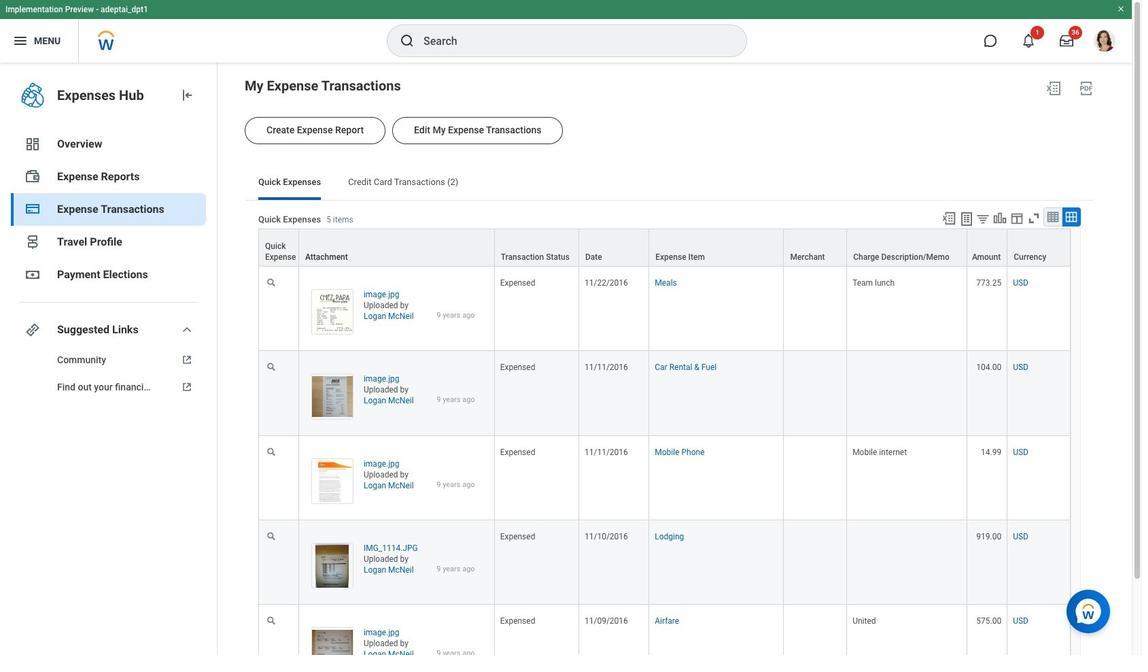 Task type: locate. For each thing, give the bounding box(es) containing it.
3 view image preview image from the top
[[312, 458, 354, 504]]

cell
[[785, 267, 848, 351], [785, 351, 848, 436], [848, 351, 968, 436], [785, 436, 848, 520], [785, 520, 848, 605], [848, 520, 968, 605], [785, 605, 848, 655]]

dashboard image
[[24, 136, 41, 152]]

cell for 4th row from the top of the page
[[785, 436, 848, 520]]

dollar image
[[24, 267, 41, 283]]

2 row from the top
[[259, 267, 1071, 351]]

column header
[[495, 229, 580, 267]]

expensed element for 5th row from the bottom
[[500, 276, 536, 288]]

navigation pane region
[[0, 63, 218, 655]]

1 vertical spatial ext link image
[[179, 380, 195, 394]]

5 expensed element from the top
[[500, 614, 536, 626]]

export to excel image
[[942, 211, 957, 226]]

2 expensed element from the top
[[500, 360, 536, 372]]

credit card image
[[24, 201, 41, 217]]

ext link image
[[179, 353, 195, 367], [179, 380, 195, 394]]

cell for 2nd row from the bottom of the page
[[785, 520, 848, 605]]

toolbar
[[936, 207, 1082, 229]]

link image
[[24, 322, 41, 338]]

cell for sixth row
[[785, 605, 848, 655]]

Search Workday  search field
[[424, 26, 719, 56]]

cell for 5th row from the bottom
[[785, 267, 848, 351]]

4 row from the top
[[259, 436, 1071, 520]]

3 expensed element from the top
[[500, 445, 536, 457]]

row
[[259, 229, 1071, 267], [259, 267, 1071, 351], [259, 351, 1071, 436], [259, 436, 1071, 520], [259, 520, 1071, 605], [259, 605, 1071, 655]]

export to worksheets image
[[959, 211, 976, 227]]

expand/collapse chart image
[[993, 211, 1008, 226]]

profile logan mcneil image
[[1095, 30, 1116, 54]]

view printable version (pdf) image
[[1079, 80, 1095, 97]]

1 expensed element from the top
[[500, 276, 536, 288]]

tab list
[[245, 167, 1095, 200]]

5 view image preview image from the top
[[312, 627, 354, 655]]

2 view image preview image from the top
[[312, 374, 354, 419]]

1 view image preview image from the top
[[312, 289, 354, 335]]

view image preview image for 2nd row from the bottom of the page
[[312, 543, 354, 588]]

export to excel image
[[1046, 80, 1063, 97]]

0 vertical spatial ext link image
[[179, 353, 195, 367]]

4 view image preview image from the top
[[312, 543, 354, 588]]

banner
[[0, 0, 1133, 63]]

view image preview image
[[312, 289, 354, 335], [312, 374, 354, 419], [312, 458, 354, 504], [312, 543, 354, 588], [312, 627, 354, 655]]

4 expensed element from the top
[[500, 529, 536, 541]]

table image
[[1047, 210, 1061, 224]]

inbox large image
[[1061, 34, 1074, 48]]

6 row from the top
[[259, 605, 1071, 655]]

expensed element
[[500, 276, 536, 288], [500, 360, 536, 372], [500, 445, 536, 457], [500, 529, 536, 541], [500, 614, 536, 626]]

expensed element for sixth row
[[500, 614, 536, 626]]



Task type: vqa. For each thing, say whether or not it's contained in the screenshot.
'fullscreen' "image"
yes



Task type: describe. For each thing, give the bounding box(es) containing it.
view image preview image for sixth row
[[312, 627, 354, 655]]

view image preview image for 4th row from the top of the page
[[312, 458, 354, 504]]

expenses hub element
[[57, 86, 168, 105]]

chevron down small image
[[179, 322, 195, 338]]

3 row from the top
[[259, 351, 1071, 436]]

expensed element for 4th row from the top of the page
[[500, 445, 536, 457]]

1 row from the top
[[259, 229, 1071, 267]]

justify image
[[12, 33, 29, 49]]

cell for third row
[[785, 351, 848, 436]]

1 ext link image from the top
[[179, 353, 195, 367]]

transformation import image
[[179, 87, 195, 103]]

view image preview image for third row
[[312, 374, 354, 419]]

timeline milestone image
[[24, 234, 41, 250]]

search image
[[399, 33, 416, 49]]

fullscreen image
[[1027, 211, 1042, 226]]

expensed element for 2nd row from the bottom of the page
[[500, 529, 536, 541]]

click to view/edit grid preferences image
[[1010, 211, 1025, 226]]

2 ext link image from the top
[[179, 380, 195, 394]]

task pay image
[[24, 169, 41, 185]]

view image preview image for 5th row from the bottom
[[312, 289, 354, 335]]

close environment banner image
[[1118, 5, 1126, 13]]

expand table image
[[1065, 210, 1079, 224]]

notifications large image
[[1023, 34, 1036, 48]]

select to filter grid data image
[[976, 212, 991, 226]]

5 row from the top
[[259, 520, 1071, 605]]

expensed element for third row
[[500, 360, 536, 372]]



